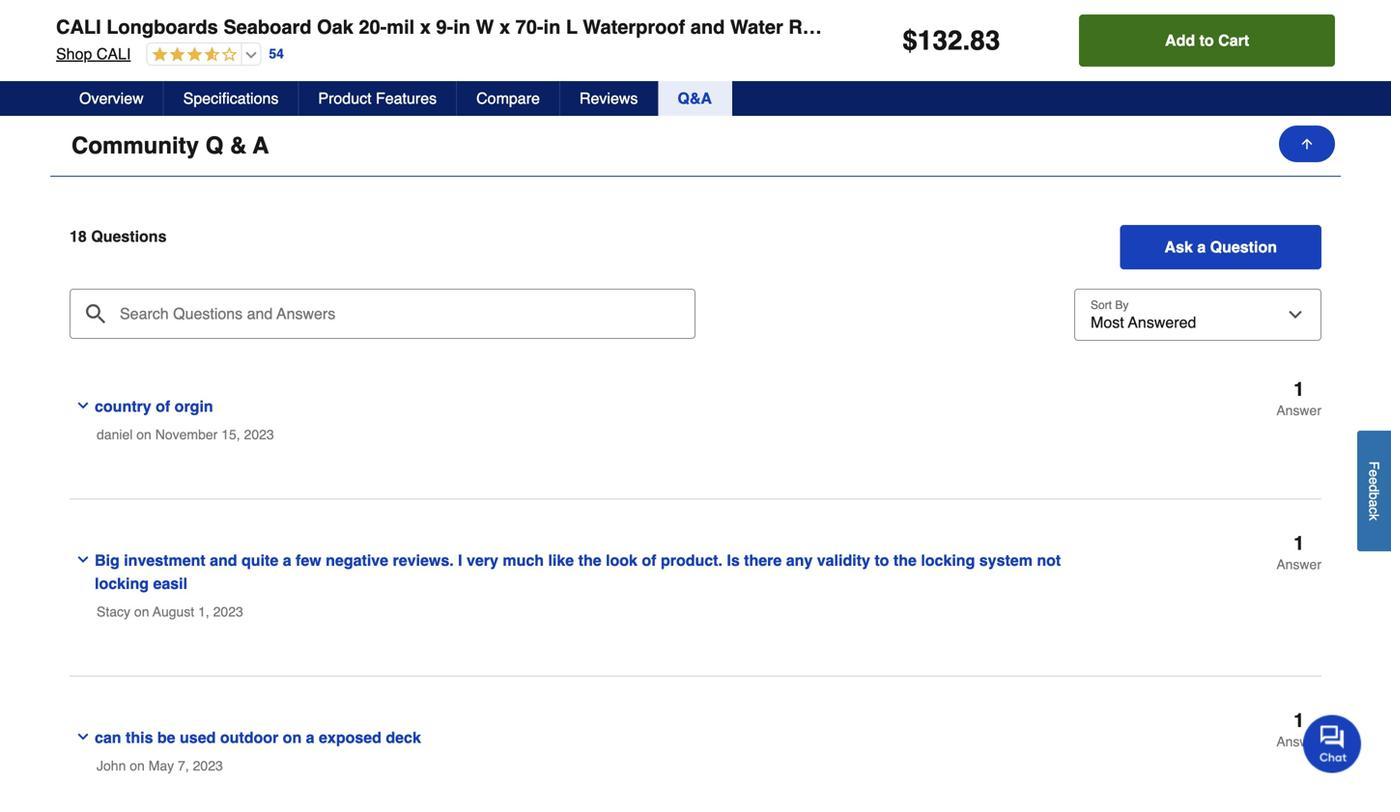 Task type: describe. For each thing, give the bounding box(es) containing it.
ft/
[[1346, 16, 1364, 38]]

3.6 stars image
[[147, 46, 237, 64]]

q&a
[[678, 89, 712, 107]]

$
[[903, 25, 918, 56]]

resistant
[[789, 16, 876, 38]]

cart
[[1219, 31, 1250, 49]]

1 answer element for deck
[[1277, 710, 1322, 750]]

d
[[1367, 485, 1383, 492]]

waterproof
[[583, 16, 686, 38]]

john on may 7, 2023
[[97, 759, 223, 774]]

0 vertical spatial cali
[[56, 16, 101, 38]]

on inside button
[[283, 729, 302, 747]]

f e e d b a c k
[[1367, 462, 1383, 521]]

easil
[[153, 575, 188, 593]]

add
[[1166, 31, 1196, 49]]

b
[[1367, 492, 1383, 500]]

add to cart button
[[1080, 14, 1336, 67]]

product
[[318, 89, 372, 107]]

chevron down image for country
[[75, 398, 91, 414]]

ask
[[1165, 238, 1194, 256]]

luxury
[[996, 16, 1061, 38]]

$ 132 . 83
[[903, 25, 1001, 56]]

mil
[[387, 16, 415, 38]]

big investment and quite a few negative reviews.  i very much like the look of product.  is there any validity to the locking system not locking easil button
[[70, 534, 1072, 597]]

daniel
[[97, 427, 133, 443]]

ca
[[1370, 16, 1392, 38]]

2 x from the left
[[500, 16, 510, 38]]

70-
[[516, 16, 544, 38]]

big
[[95, 552, 120, 570]]

community q & a
[[72, 132, 269, 159]]

orgin
[[175, 398, 213, 416]]

to inside big investment and quite a few negative reviews.  i very much like the look of product.  is there any validity to the locking system not locking easil
[[875, 552, 890, 570]]

plank
[[1117, 16, 1169, 38]]

0 vertical spatial of
[[156, 398, 170, 416]]

2023 for be
[[193, 759, 223, 774]]

1 e from the top
[[1367, 470, 1383, 477]]

can this be used outdoor on a exposed deck
[[95, 729, 421, 747]]

132
[[918, 25, 963, 56]]

quite
[[242, 552, 279, 570]]

f
[[1367, 462, 1383, 470]]

questions
[[91, 228, 167, 246]]

1 for i
[[1294, 533, 1305, 555]]

overview
[[79, 89, 144, 107]]

chevron down image
[[75, 730, 91, 745]]

interlocking
[[881, 16, 991, 38]]

l
[[566, 16, 578, 38]]

7,
[[178, 759, 189, 774]]

validity
[[817, 552, 871, 570]]

can
[[95, 729, 121, 747]]

0 horizontal spatial locking
[[95, 575, 149, 593]]

83
[[971, 25, 1001, 56]]

k
[[1367, 514, 1383, 521]]

q&a button
[[659, 81, 733, 116]]

shop cali
[[56, 45, 131, 63]]

community
[[72, 132, 199, 159]]

deck
[[386, 729, 421, 747]]

1 vertical spatial cali
[[96, 45, 131, 63]]

arrow up image
[[1300, 136, 1315, 152]]

18 questions ask a question
[[70, 228, 1278, 256]]

reviews.
[[393, 552, 454, 570]]

stacy on august 1, 2023
[[97, 605, 243, 620]]

2023 for and
[[213, 605, 243, 620]]

compare
[[477, 89, 540, 107]]

negative
[[326, 552, 389, 570]]

answer for i
[[1277, 557, 1322, 573]]

54
[[269, 46, 284, 62]]

longboards
[[107, 16, 218, 38]]

country of orgin button
[[70, 380, 1072, 420]]

question
[[1211, 238, 1278, 256]]

18
[[70, 228, 87, 246]]

1 the from the left
[[579, 552, 602, 570]]

there
[[744, 552, 782, 570]]

1 x from the left
[[420, 16, 431, 38]]

a inside big investment and quite a few negative reviews.  i very much like the look of product.  is there any validity to the locking system not locking easil
[[283, 552, 291, 570]]

country of orgin
[[95, 398, 213, 416]]

1,
[[198, 605, 210, 620]]

1 answer element for i
[[1277, 533, 1322, 573]]

1 answer for i
[[1277, 533, 1322, 573]]

few
[[296, 552, 322, 570]]

on for orgin
[[137, 427, 152, 443]]

0 vertical spatial locking
[[921, 552, 976, 570]]

2 e from the top
[[1367, 477, 1383, 485]]

2 in from the left
[[544, 16, 561, 38]]

2 the from the left
[[894, 552, 917, 570]]

a inside 'button'
[[1367, 500, 1383, 508]]

like
[[549, 552, 574, 570]]

product.
[[661, 552, 723, 570]]

stacy
[[97, 605, 130, 620]]

f e e d b a c k button
[[1358, 431, 1392, 552]]

vinyl
[[1066, 16, 1112, 38]]

november
[[155, 427, 218, 443]]

a left exposed
[[306, 729, 315, 747]]

specifications
[[183, 89, 279, 107]]

a inside '18 questions ask a question'
[[1198, 238, 1206, 256]]



Task type: vqa. For each thing, say whether or not it's contained in the screenshot.
15,
yes



Task type: locate. For each thing, give the bounding box(es) containing it.
community q & a button
[[50, 116, 1342, 177]]

2 answer from the top
[[1277, 557, 1322, 573]]

0 vertical spatial and
[[691, 16, 725, 38]]

q
[[206, 132, 224, 159]]

to right 'add'
[[1200, 31, 1215, 49]]

and inside big investment and quite a few negative reviews.  i very much like the look of product.  is there any validity to the locking system not locking easil
[[210, 552, 237, 570]]

2 vertical spatial 1 answer element
[[1277, 710, 1322, 750]]

in left w
[[454, 16, 471, 38]]

3 answer from the top
[[1277, 735, 1322, 750]]

on for be
[[130, 759, 145, 774]]

in left l
[[544, 16, 561, 38]]

1 vertical spatial 2023
[[213, 605, 243, 620]]

2 vertical spatial 1 answer
[[1277, 710, 1322, 750]]

a right ask
[[1198, 238, 1206, 256]]

locking down 'big'
[[95, 575, 149, 593]]

Search Questions and Answers text field
[[70, 289, 696, 339]]

look
[[606, 552, 638, 570]]

to right validity
[[875, 552, 890, 570]]

features
[[376, 89, 437, 107]]

product features
[[318, 89, 437, 107]]

and left quite
[[210, 552, 237, 570]]

outdoor
[[220, 729, 279, 747]]

add to cart
[[1166, 31, 1250, 49]]

1 answer from the top
[[1277, 403, 1322, 419]]

1
[[1294, 378, 1305, 401], [1294, 533, 1305, 555], [1294, 710, 1305, 732]]

3 1 answer from the top
[[1277, 710, 1322, 750]]

0 horizontal spatial of
[[156, 398, 170, 416]]

the
[[579, 552, 602, 570], [894, 552, 917, 570]]

1 vertical spatial locking
[[95, 575, 149, 593]]

show
[[800, 34, 849, 52]]

of
[[156, 398, 170, 416], [642, 552, 657, 570]]

0 horizontal spatial in
[[454, 16, 471, 38]]

of right look on the bottom of page
[[642, 552, 657, 570]]

1 horizontal spatial the
[[894, 552, 917, 570]]

1 vertical spatial 1 answer
[[1277, 533, 1322, 573]]

1 horizontal spatial to
[[1200, 31, 1215, 49]]

0 vertical spatial 1 answer
[[1277, 378, 1322, 419]]

2 vertical spatial answer
[[1277, 735, 1322, 750]]

cali
[[56, 16, 101, 38], [96, 45, 131, 63]]

e up "d"
[[1367, 470, 1383, 477]]

answer for deck
[[1277, 735, 1322, 750]]

overview button
[[60, 81, 164, 116]]

x right w
[[500, 16, 510, 38]]

2 chevron down image from the top
[[75, 552, 91, 568]]

cali right shop
[[96, 45, 131, 63]]

0 vertical spatial 1
[[1294, 378, 1305, 401]]

1 answer element
[[1277, 378, 1322, 419], [1277, 533, 1322, 573], [1277, 710, 1322, 750]]

0 horizontal spatial to
[[875, 552, 890, 570]]

is
[[727, 552, 740, 570]]

2 vertical spatial 2023
[[193, 759, 223, 774]]

chevron down image left country at the left
[[75, 398, 91, 414]]

2 1 from the top
[[1294, 533, 1305, 555]]

on for and
[[134, 605, 149, 620]]

.
[[963, 25, 971, 56]]

on right outdoor
[[283, 729, 302, 747]]

0 vertical spatial 2023
[[244, 427, 274, 443]]

the right like
[[579, 552, 602, 570]]

(26.62-
[[1257, 16, 1318, 38]]

1 vertical spatial answer
[[1277, 557, 1322, 573]]

not
[[1037, 552, 1062, 570]]

chevron down image inside country of orgin button
[[75, 398, 91, 414]]

0 vertical spatial chevron down image
[[75, 398, 91, 414]]

much
[[503, 552, 544, 570]]

2023
[[244, 427, 274, 443], [213, 605, 243, 620], [193, 759, 223, 774]]

0 vertical spatial 1 answer element
[[1277, 378, 1322, 419]]

2023 right 15,
[[244, 427, 274, 443]]

of inside big investment and quite a few negative reviews.  i very much like the look of product.  is there any validity to the locking system not locking easil
[[642, 552, 657, 570]]

3 1 from the top
[[1294, 710, 1305, 732]]

chevron down image for big
[[75, 552, 91, 568]]

9-
[[436, 16, 454, 38]]

water
[[731, 16, 784, 38]]

be
[[157, 729, 176, 747]]

1 horizontal spatial x
[[500, 16, 510, 38]]

x left 9-
[[420, 16, 431, 38]]

e
[[1367, 470, 1383, 477], [1367, 477, 1383, 485]]

product features button
[[299, 81, 457, 116]]

a up k
[[1367, 500, 1383, 508]]

to
[[1200, 31, 1215, 49], [875, 552, 890, 570]]

on right stacy
[[134, 605, 149, 620]]

2 1 answer from the top
[[1277, 533, 1322, 573]]

1 horizontal spatial and
[[691, 16, 725, 38]]

any
[[787, 552, 813, 570]]

chevron down image inside big investment and quite a few negative reviews.  i very much like the look of product.  is there any validity to the locking system not locking easil button
[[75, 552, 91, 568]]

1 vertical spatial and
[[210, 552, 237, 570]]

this
[[126, 729, 153, 747]]

2023 for orgin
[[244, 427, 274, 443]]

august
[[153, 605, 194, 620]]

1 vertical spatial chevron down image
[[75, 552, 91, 568]]

sq
[[1318, 16, 1341, 38]]

chevron down image
[[75, 398, 91, 414], [75, 552, 91, 568]]

of left orgin
[[156, 398, 170, 416]]

big investment and quite a few negative reviews.  i very much like the look of product.  is there any validity to the locking system not locking easil
[[95, 552, 1062, 593]]

flooring
[[1174, 16, 1252, 38]]

exposed
[[319, 729, 382, 747]]

1 1 answer from the top
[[1277, 378, 1322, 419]]

x
[[420, 16, 431, 38], [500, 16, 510, 38]]

and
[[691, 16, 725, 38], [210, 552, 237, 570]]

can this be used outdoor on a exposed deck button
[[70, 711, 1072, 751]]

1 horizontal spatial of
[[642, 552, 657, 570]]

system
[[980, 552, 1033, 570]]

to inside "button"
[[1200, 31, 1215, 49]]

2 vertical spatial 1
[[1294, 710, 1305, 732]]

1 chevron down image from the top
[[75, 398, 91, 414]]

the right validity
[[894, 552, 917, 570]]

cali up shop
[[56, 16, 101, 38]]

shop
[[56, 45, 92, 63]]

on left may
[[130, 759, 145, 774]]

investment
[[124, 552, 206, 570]]

0 horizontal spatial and
[[210, 552, 237, 570]]

chevron up image
[[1301, 136, 1320, 156]]

1 vertical spatial 1
[[1294, 533, 1305, 555]]

and left water
[[691, 16, 725, 38]]

1 answer
[[1277, 378, 1322, 419], [1277, 533, 1322, 573], [1277, 710, 1322, 750]]

ask a question button
[[1121, 225, 1322, 270]]

1 vertical spatial to
[[875, 552, 890, 570]]

20-
[[359, 16, 387, 38]]

1 vertical spatial 1 answer element
[[1277, 533, 1322, 573]]

very
[[467, 552, 499, 570]]

john
[[97, 759, 126, 774]]

locking
[[921, 552, 976, 570], [95, 575, 149, 593]]

a
[[253, 132, 269, 159]]

used
[[180, 729, 216, 747]]

1 for deck
[[1294, 710, 1305, 732]]

1 horizontal spatial in
[[544, 16, 561, 38]]

1 answer for deck
[[1277, 710, 1322, 750]]

0 vertical spatial to
[[1200, 31, 1215, 49]]

a left 'few'
[[283, 552, 291, 570]]

may
[[149, 759, 174, 774]]

more
[[875, 34, 921, 52]]

3 1 answer element from the top
[[1277, 710, 1322, 750]]

specifications button
[[164, 81, 299, 116]]

2023 right '1,'
[[213, 605, 243, 620]]

chat invite button image
[[1304, 715, 1363, 774]]

in
[[454, 16, 471, 38], [544, 16, 561, 38]]

compare button
[[457, 81, 561, 116]]

0 vertical spatial answer
[[1277, 403, 1322, 419]]

1 horizontal spatial locking
[[921, 552, 976, 570]]

reviews button
[[561, 81, 659, 116]]

15,
[[222, 427, 240, 443]]

on right daniel
[[137, 427, 152, 443]]

0 horizontal spatial x
[[420, 16, 431, 38]]

i
[[458, 552, 463, 570]]

reviews
[[580, 89, 638, 107]]

locking left the system
[[921, 552, 976, 570]]

e up b
[[1367, 477, 1383, 485]]

2 1 answer element from the top
[[1277, 533, 1322, 573]]

1 in from the left
[[454, 16, 471, 38]]

w
[[476, 16, 494, 38]]

daniel on november 15, 2023
[[97, 427, 274, 443]]

&
[[230, 132, 247, 159]]

a
[[1198, 238, 1206, 256], [1367, 500, 1383, 508], [283, 552, 291, 570], [306, 729, 315, 747]]

oak
[[317, 16, 354, 38]]

2023 right 7,
[[193, 759, 223, 774]]

1 1 answer element from the top
[[1277, 378, 1322, 419]]

0 horizontal spatial the
[[579, 552, 602, 570]]

1 1 from the top
[[1294, 378, 1305, 401]]

1 vertical spatial of
[[642, 552, 657, 570]]

chevron down image left 'big'
[[75, 552, 91, 568]]



